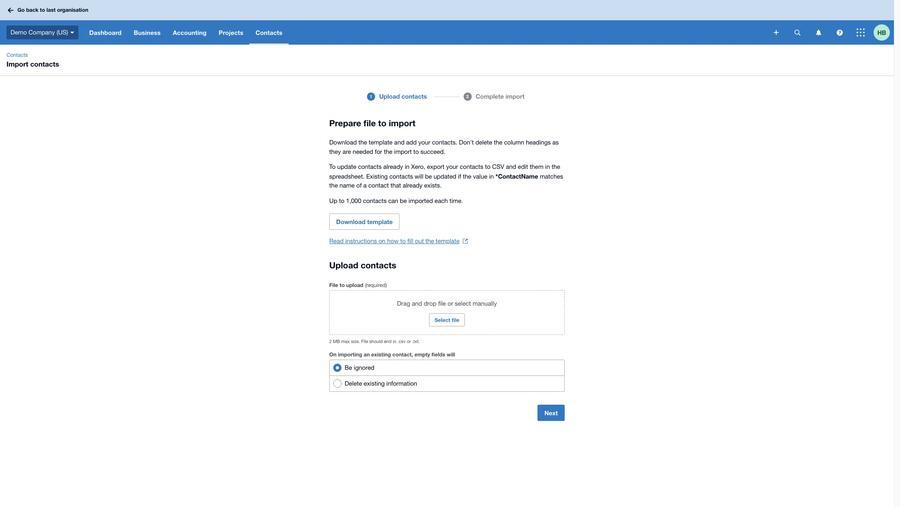 Task type: locate. For each thing, give the bounding box(es) containing it.
to up for
[[378, 118, 387, 128]]

0 vertical spatial file
[[329, 282, 338, 288]]

import down add
[[394, 148, 412, 155]]

existing down ignored
[[364, 380, 385, 387]]

1 vertical spatial import
[[389, 118, 416, 128]]

or left select
[[448, 300, 453, 307]]

your up succeed.
[[418, 139, 430, 146]]

1 horizontal spatial file
[[438, 300, 446, 307]]

2 for 2
[[466, 94, 469, 99]]

business button
[[128, 20, 167, 45]]

the right out
[[426, 238, 434, 244]]

to left csv in the top of the page
[[485, 163, 491, 170]]

add
[[406, 139, 417, 146]]

2 vertical spatial file
[[452, 317, 459, 323]]

file
[[364, 118, 376, 128], [438, 300, 446, 307], [452, 317, 459, 323]]

each
[[435, 197, 448, 204]]

in right end at the left of the page
[[393, 339, 396, 344]]

0 vertical spatial your
[[418, 139, 430, 146]]

contacts.
[[432, 139, 457, 146]]

1 vertical spatial will
[[447, 351, 455, 358]]

existing down should
[[371, 351, 391, 358]]

already up existing
[[383, 163, 403, 170]]

import right complete
[[506, 93, 525, 100]]

1 horizontal spatial your
[[446, 163, 458, 170]]

contacts inside contacts dropdown button
[[256, 29, 282, 36]]

1 vertical spatial upload
[[329, 260, 358, 270]]

download up the are
[[329, 139, 357, 146]]

projects button
[[213, 20, 250, 45]]

contacts up import
[[6, 52, 28, 58]]

if
[[458, 173, 461, 180]]

projects
[[219, 29, 243, 36]]

on importing an existing contact, empty fields will group
[[329, 360, 565, 392]]

1 vertical spatial contacts
[[6, 52, 28, 58]]

matches the name of a contact that already exists.
[[329, 173, 563, 189]]

read instructions on how to fill out the template link
[[329, 236, 468, 246]]

import up add
[[389, 118, 416, 128]]

1 horizontal spatial be
[[425, 173, 432, 180]]

1 vertical spatial download
[[336, 218, 366, 225]]

in left xero,
[[405, 163, 410, 170]]

upload
[[379, 93, 400, 100], [329, 260, 358, 270]]

upload up upload at the bottom of page
[[329, 260, 358, 270]]

tab list
[[212, 89, 683, 117]]

the
[[359, 139, 367, 146], [494, 139, 503, 146], [384, 148, 393, 155], [552, 163, 560, 170], [463, 173, 471, 180], [329, 182, 338, 189], [426, 238, 434, 244]]

will
[[415, 173, 423, 180], [447, 351, 455, 358]]

already
[[383, 163, 403, 170], [403, 182, 423, 189]]

contacts import contacts
[[6, 52, 59, 68]]

read instructions on how to fill out the template
[[329, 238, 460, 244]]

1 vertical spatial and
[[506, 163, 516, 170]]

edit
[[518, 163, 528, 170]]

select
[[435, 317, 450, 323]]

1 vertical spatial template
[[367, 218, 393, 225]]

1 vertical spatial or
[[407, 339, 411, 344]]

2 horizontal spatial and
[[506, 163, 516, 170]]

2 left 'mb'
[[329, 339, 332, 344]]

and left add
[[394, 139, 405, 146]]

template right out
[[436, 238, 460, 244]]

will down xero,
[[415, 173, 423, 180]]

and up the *contactname
[[506, 163, 516, 170]]

download for download the template and add your contacts. don't delete the column headings as they are needed for the import to succeed.
[[329, 139, 357, 146]]

0 vertical spatial template
[[369, 139, 393, 146]]

be up exists. in the left of the page
[[425, 173, 432, 180]]

contact
[[368, 182, 389, 189]]

0 horizontal spatial upload
[[329, 260, 358, 270]]

0 vertical spatial download
[[329, 139, 357, 146]]

1 horizontal spatial and
[[412, 300, 422, 307]]

1 horizontal spatial or
[[448, 300, 453, 307]]

1
[[370, 94, 372, 99]]

file right prepare
[[364, 118, 376, 128]]

an
[[364, 351, 370, 358]]

1 vertical spatial existing
[[364, 380, 385, 387]]

banner containing hb
[[0, 0, 894, 45]]

0 vertical spatial or
[[448, 300, 453, 307]]

navigation containing dashboard
[[83, 20, 768, 45]]

0 horizontal spatial 2
[[329, 339, 332, 344]]

contacts for contacts
[[256, 29, 282, 36]]

will inside to update contacts already in xero, export your contacts to csv and edit them in the spreadsheet. existing contacts will be updated if the value in
[[415, 173, 423, 180]]

template up on
[[367, 218, 393, 225]]

download the template and add your contacts. don't delete the column headings as they are needed for the import to succeed.
[[329, 139, 559, 155]]

up to 1,000 contacts can be imported each time.
[[329, 197, 463, 204]]

0 vertical spatial file
[[364, 118, 376, 128]]

file right drop
[[438, 300, 446, 307]]

to
[[40, 7, 45, 13], [378, 118, 387, 128], [414, 148, 419, 155], [485, 163, 491, 170], [339, 197, 344, 204], [400, 238, 406, 244], [340, 282, 345, 288]]

contacts inside contacts import contacts
[[6, 52, 28, 58]]

2 vertical spatial import
[[394, 148, 412, 155]]

go back to last organisation link
[[5, 3, 93, 17]]

to left last
[[40, 7, 45, 13]]

0 horizontal spatial your
[[418, 139, 430, 146]]

your up updated
[[446, 163, 458, 170]]

download down 1,000
[[336, 218, 366, 225]]

import inside download the template and add your contacts. don't delete the column headings as they are needed for the import to succeed.
[[394, 148, 412, 155]]

mb
[[333, 339, 340, 344]]

file
[[329, 282, 338, 288], [361, 339, 368, 344]]

importing
[[338, 351, 362, 358]]

existing
[[371, 351, 391, 358], [364, 380, 385, 387]]

0 horizontal spatial svg image
[[70, 32, 74, 34]]

demo company (us)
[[11, 29, 68, 36]]

or left .txt. at the left of page
[[407, 339, 411, 344]]

2 vertical spatial and
[[412, 300, 422, 307]]

download inside download the template and add your contacts. don't delete the column headings as they are needed for the import to succeed.
[[329, 139, 357, 146]]

upload contacts up file to upload (required)
[[329, 260, 396, 270]]

be right 'can'
[[400, 197, 407, 204]]

file inside "button"
[[452, 317, 459, 323]]

svg image
[[774, 30, 779, 35], [70, 32, 74, 34]]

to down add
[[414, 148, 419, 155]]

download inside button
[[336, 218, 366, 225]]

0 vertical spatial be
[[425, 173, 432, 180]]

(us)
[[57, 29, 68, 36]]

2 left complete
[[466, 94, 469, 99]]

file left upload at the bottom of page
[[329, 282, 338, 288]]

svg image inside demo company (us) popup button
[[70, 32, 74, 34]]

template up for
[[369, 139, 393, 146]]

that
[[391, 182, 401, 189]]

imported
[[409, 197, 433, 204]]

2 inside tab list
[[466, 94, 469, 99]]

1 horizontal spatial 2
[[466, 94, 469, 99]]

in up matches
[[545, 163, 550, 170]]

1 vertical spatial 2
[[329, 339, 332, 344]]

1 vertical spatial your
[[446, 163, 458, 170]]

0 horizontal spatial will
[[415, 173, 423, 180]]

the up matches
[[552, 163, 560, 170]]

select
[[455, 300, 471, 307]]

contacts right 'projects' popup button on the top of the page
[[256, 29, 282, 36]]

2 horizontal spatial file
[[452, 317, 459, 323]]

0 vertical spatial already
[[383, 163, 403, 170]]

0 vertical spatial and
[[394, 139, 405, 146]]

end
[[384, 339, 392, 344]]

business
[[134, 29, 161, 36]]

navigation
[[83, 20, 768, 45]]

svg image
[[8, 8, 13, 13], [857, 28, 865, 37], [794, 29, 801, 36], [816, 29, 821, 36], [837, 29, 843, 36]]

0 horizontal spatial file
[[364, 118, 376, 128]]

0 vertical spatial will
[[415, 173, 423, 180]]

*contactname
[[496, 172, 538, 180]]

headings
[[526, 139, 551, 146]]

0 vertical spatial 2
[[466, 94, 469, 99]]

in right value
[[489, 173, 494, 180]]

the left 'name'
[[329, 182, 338, 189]]

or
[[448, 300, 453, 307], [407, 339, 411, 344]]

of
[[356, 182, 362, 189]]

drop
[[424, 300, 437, 307]]

1 horizontal spatial file
[[361, 339, 368, 344]]

to right up
[[339, 197, 344, 204]]

1 vertical spatial already
[[403, 182, 423, 189]]

dashboard link
[[83, 20, 128, 45]]

the right "if" in the right top of the page
[[463, 173, 471, 180]]

already right that
[[403, 182, 423, 189]]

0 vertical spatial existing
[[371, 351, 391, 358]]

download template button
[[329, 214, 400, 230]]

and left drop
[[412, 300, 422, 307]]

file right the size.
[[361, 339, 368, 344]]

0 horizontal spatial be
[[400, 197, 407, 204]]

to inside download the template and add your contacts. don't delete the column headings as they are needed for the import to succeed.
[[414, 148, 419, 155]]

go back to last organisation
[[17, 7, 88, 13]]

your inside to update contacts already in xero, export your contacts to csv and edit them in the spreadsheet. existing contacts will be updated if the value in
[[446, 163, 458, 170]]

upload
[[346, 282, 363, 288]]

import
[[506, 93, 525, 100], [389, 118, 416, 128], [394, 148, 412, 155]]

template inside download the template and add your contacts. don't delete the column headings as they are needed for the import to succeed.
[[369, 139, 393, 146]]

to left the fill
[[400, 238, 406, 244]]

matches
[[540, 173, 563, 180]]

are
[[343, 148, 351, 155]]

upload contacts right 1
[[379, 93, 427, 100]]

contacts for contacts import contacts
[[6, 52, 28, 58]]

will right fields
[[447, 351, 455, 358]]

upload right 1
[[379, 93, 400, 100]]

file right select
[[452, 317, 459, 323]]

0 vertical spatial contacts
[[256, 29, 282, 36]]

upload contacts
[[379, 93, 427, 100], [329, 260, 396, 270]]

0 vertical spatial upload
[[379, 93, 400, 100]]

your inside download the template and add your contacts. don't delete the column headings as they are needed for the import to succeed.
[[418, 139, 430, 146]]

in
[[405, 163, 410, 170], [545, 163, 550, 170], [489, 173, 494, 180], [393, 339, 396, 344]]

to left upload at the bottom of page
[[340, 282, 345, 288]]

2 vertical spatial template
[[436, 238, 460, 244]]

1 vertical spatial file
[[438, 300, 446, 307]]

template
[[369, 139, 393, 146], [367, 218, 393, 225], [436, 238, 460, 244]]

already inside matches the name of a contact that already exists.
[[403, 182, 423, 189]]

empty
[[415, 351, 430, 358]]

0 horizontal spatial and
[[394, 139, 405, 146]]

them
[[530, 163, 544, 170]]

update
[[337, 163, 356, 170]]

a
[[363, 182, 367, 189]]

value
[[473, 173, 488, 180]]

and
[[394, 139, 405, 146], [506, 163, 516, 170], [412, 300, 422, 307]]

hb button
[[874, 20, 894, 45]]

your
[[418, 139, 430, 146], [446, 163, 458, 170]]

tab panel
[[212, 105, 683, 117]]

1 horizontal spatial contacts
[[256, 29, 282, 36]]

can
[[388, 197, 398, 204]]

updated
[[434, 173, 456, 180]]

0 horizontal spatial file
[[329, 282, 338, 288]]

banner
[[0, 0, 894, 45]]

be inside to update contacts already in xero, export your contacts to csv and edit them in the spreadsheet. existing contacts will be updated if the value in
[[425, 173, 432, 180]]

for
[[375, 148, 382, 155]]

contacts link
[[3, 51, 31, 59]]

0 horizontal spatial contacts
[[6, 52, 28, 58]]



Task type: vqa. For each thing, say whether or not it's contained in the screenshot.
Empty state of the Bills widget with a 'Create your first bill' button and an unpopulated column graph. image
no



Task type: describe. For each thing, give the bounding box(es) containing it.
back
[[26, 7, 38, 13]]

read
[[329, 238, 344, 244]]

don't
[[459, 139, 474, 146]]

xero,
[[411, 163, 425, 170]]

be
[[345, 364, 352, 371]]

contact,
[[392, 351, 413, 358]]

csv
[[492, 163, 504, 170]]

template inside "link"
[[436, 238, 460, 244]]

1 vertical spatial be
[[400, 197, 407, 204]]

the right delete
[[494, 139, 503, 146]]

0 vertical spatial import
[[506, 93, 525, 100]]

be ignored
[[345, 364, 374, 371]]

company
[[29, 29, 55, 36]]

max
[[341, 339, 350, 344]]

instructions
[[345, 238, 377, 244]]

drag
[[397, 300, 410, 307]]

tab list containing upload contacts
[[212, 89, 683, 117]]

download template
[[336, 218, 393, 225]]

last
[[46, 7, 56, 13]]

demo company (us) button
[[0, 20, 83, 45]]

drag and drop file or select manually
[[397, 300, 497, 307]]

delete existing information
[[345, 380, 417, 387]]

file for select
[[452, 317, 459, 323]]

and inside download the template and add your contacts. don't delete the column headings as they are needed for the import to succeed.
[[394, 139, 405, 146]]

fill
[[408, 238, 413, 244]]

column
[[504, 139, 524, 146]]

1 horizontal spatial upload
[[379, 93, 400, 100]]

prepare file to import
[[329, 118, 416, 128]]

svg image inside go back to last organisation link
[[8, 8, 13, 13]]

the inside "link"
[[426, 238, 434, 244]]

already inside to update contacts already in xero, export your contacts to csv and edit them in the spreadsheet. existing contacts will be updated if the value in
[[383, 163, 403, 170]]

dashboard
[[89, 29, 122, 36]]

how
[[387, 238, 399, 244]]

exists.
[[424, 182, 442, 189]]

next
[[544, 409, 558, 417]]

go
[[17, 7, 25, 13]]

should
[[369, 339, 383, 344]]

1,000
[[346, 197, 361, 204]]

and inside to update contacts already in xero, export your contacts to csv and edit them in the spreadsheet. existing contacts will be updated if the value in
[[506, 163, 516, 170]]

up
[[329, 197, 337, 204]]

contacts inside contacts import contacts
[[30, 60, 59, 68]]

needed
[[353, 148, 373, 155]]

0 vertical spatial upload contacts
[[379, 93, 427, 100]]

time.
[[450, 197, 463, 204]]

succeed.
[[421, 148, 445, 155]]

existing
[[366, 173, 388, 180]]

1 vertical spatial upload contacts
[[329, 260, 396, 270]]

0 horizontal spatial or
[[407, 339, 411, 344]]

1 horizontal spatial will
[[447, 351, 455, 358]]

as
[[553, 139, 559, 146]]

on
[[329, 351, 337, 358]]

delete
[[345, 380, 362, 387]]

1 vertical spatial file
[[361, 339, 368, 344]]

information
[[387, 380, 417, 387]]

to inside to update contacts already in xero, export your contacts to csv and edit them in the spreadsheet. existing contacts will be updated if the value in
[[485, 163, 491, 170]]

export
[[427, 163, 445, 170]]

to update contacts already in xero, export your contacts to csv and edit them in the spreadsheet. existing contacts will be updated if the value in
[[329, 163, 560, 180]]

hb
[[878, 29, 886, 36]]

download for download template
[[336, 218, 366, 225]]

.csv
[[398, 339, 406, 344]]

they
[[329, 148, 341, 155]]

on
[[379, 238, 386, 244]]

file for prepare
[[364, 118, 376, 128]]

on importing an existing contact, empty fields will
[[329, 351, 455, 358]]

ignored
[[354, 364, 374, 371]]

2 for 2 mb max size. file should end in .csv or .txt.
[[329, 339, 332, 344]]

next button
[[538, 405, 565, 421]]

organisation
[[57, 7, 88, 13]]

file to upload (required)
[[329, 282, 387, 288]]

fields
[[432, 351, 445, 358]]

the up needed
[[359, 139, 367, 146]]

the right for
[[384, 148, 393, 155]]

(required)
[[365, 282, 387, 288]]

.txt.
[[412, 339, 420, 344]]

the inside matches the name of a contact that already exists.
[[329, 182, 338, 189]]

import
[[6, 60, 28, 68]]

contacts button
[[250, 20, 289, 45]]

spreadsheet.
[[329, 173, 365, 180]]

delete
[[476, 139, 492, 146]]

2 mb max size. file should end in .csv or .txt.
[[329, 339, 420, 344]]

complete import
[[476, 93, 525, 100]]

size.
[[351, 339, 360, 344]]

template inside button
[[367, 218, 393, 225]]

accounting
[[173, 29, 207, 36]]

select file
[[435, 317, 459, 323]]

to inside "link"
[[400, 238, 406, 244]]

existing inside group
[[364, 380, 385, 387]]

name
[[340, 182, 355, 189]]

accounting button
[[167, 20, 213, 45]]

1 horizontal spatial svg image
[[774, 30, 779, 35]]

complete
[[476, 93, 504, 100]]

prepare
[[329, 118, 361, 128]]



